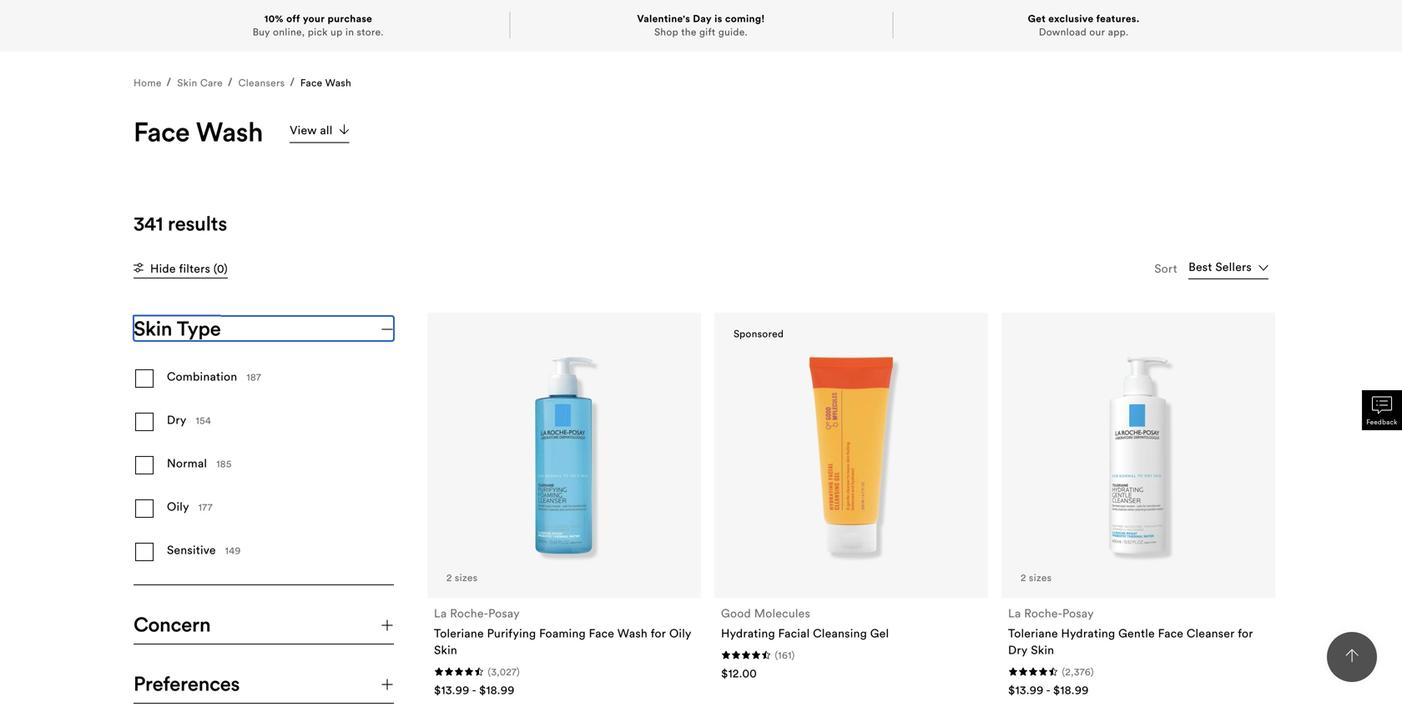 Task type: describe. For each thing, give the bounding box(es) containing it.
skin care
[[177, 76, 223, 89]]

sizes for la roche-posay toleriane hydrating gentle face cleanser for dry skin
[[1029, 572, 1052, 584]]

face inside la roche-posay toleriane purifying foaming face wash for oily skin
[[589, 626, 614, 641]]

best sellers
[[1189, 260, 1252, 275]]

sort
[[1154, 261, 1177, 276]]

molecules
[[754, 606, 810, 621]]

2 sizes for la roche-posay toleriane purifying foaming face wash for oily skin
[[446, 572, 478, 584]]

) for purifying
[[517, 666, 520, 678]]

gift
[[699, 25, 716, 38]]

valentine's day is coming! shop the gift guide.
[[637, 12, 765, 38]]

is
[[715, 12, 722, 25]]

149
[[225, 544, 241, 557]]

purifying
[[487, 626, 536, 641]]

coming!
[[725, 12, 765, 25]]

$18.99 for purifying
[[479, 683, 515, 698]]

$13.99 for la roche-posay toleriane hydrating gentle face cleanser for dry skin
[[1008, 683, 1044, 698]]

sponsored
[[734, 328, 784, 340]]

161
[[778, 649, 792, 662]]

posay for hydrating
[[1062, 606, 1094, 621]]

0 vertical spatial oily
[[167, 499, 189, 514]]

foaming
[[539, 626, 586, 641]]

roche- for purifying
[[450, 606, 488, 621]]

view all link
[[290, 121, 349, 143]]

154
[[196, 414, 211, 427]]

skin care link
[[177, 76, 223, 92]]

sensitive
[[167, 543, 216, 558]]

withicon image
[[134, 263, 144, 273]]

face inside the la roche-posay toleriane hydrating gentle face cleanser for dry skin
[[1158, 626, 1183, 641]]

hide
[[150, 261, 176, 276]]

toleriane for toleriane purifying foaming face wash for oily skin
[[434, 626, 484, 641]]

la roche-posay toleriane hydrating gentle face cleanser for dry skin image
[[1029, 346, 1248, 565]]

messages bubble square menu image
[[1372, 396, 1392, 416]]

cleansers
[[238, 76, 285, 89]]

care
[[200, 76, 223, 89]]

in
[[345, 25, 354, 38]]

( 3,027 )
[[488, 666, 520, 678]]

hide filters (0) button
[[134, 260, 228, 279]]

toleriane for toleriane hydrating gentle face cleanser for dry skin
[[1008, 626, 1058, 641]]

1 vertical spatial face wash
[[134, 115, 263, 149]]

187
[[247, 371, 261, 383]]

up
[[331, 25, 343, 38]]

our
[[1089, 25, 1105, 38]]

roche- for hydrating
[[1024, 606, 1062, 621]]

2 for la roche-posay toleriane purifying foaming face wash for oily skin
[[446, 572, 452, 584]]

get
[[1028, 12, 1046, 25]]

skin inside la roche-posay toleriane purifying foaming face wash for oily skin
[[434, 643, 457, 658]]

) for hydrating
[[1091, 666, 1094, 678]]

preferences
[[134, 671, 240, 697]]

get exclusive features. download our app.
[[1028, 12, 1140, 38]]

good molecules hydrating facial cleansing gel image
[[742, 346, 961, 565]]

off
[[286, 12, 300, 25]]

feedback
[[1366, 418, 1398, 426]]

type
[[177, 316, 221, 341]]

combination
[[167, 369, 237, 384]]

hydrating inside the la roche-posay toleriane hydrating gentle face cleanser for dry skin
[[1061, 626, 1115, 641]]

cleansers link
[[238, 76, 285, 92]]

1 vertical spatial wash
[[196, 115, 263, 149]]

2 for la roche-posay toleriane hydrating gentle face cleanser for dry skin
[[1021, 572, 1026, 584]]

all
[[320, 123, 333, 138]]

la roche-posay toleriane hydrating gentle face cleanser for dry skin
[[1008, 606, 1253, 658]]

hydrating inside good molecules hydrating facial cleansing gel
[[721, 626, 775, 641]]

hide filters (0)
[[150, 261, 228, 276]]

day
[[693, 12, 712, 25]]

- for hydrating
[[1046, 683, 1050, 698]]

la roche-posay toleriane purifying foaming face wash for oily skin
[[434, 606, 692, 658]]

results
[[168, 211, 227, 236]]

3,027
[[491, 666, 517, 678]]

341 results
[[134, 211, 227, 236]]

pick
[[308, 25, 328, 38]]

filters
[[179, 261, 210, 276]]

best
[[1189, 260, 1212, 275]]

download
[[1039, 25, 1087, 38]]

( 161 )
[[775, 649, 795, 662]]

) for cleansing
[[792, 649, 795, 662]]

buy
[[253, 25, 270, 38]]

gentle
[[1118, 626, 1155, 641]]

valentine's
[[637, 12, 690, 25]]

$18.99 for hydrating
[[1053, 683, 1089, 698]]



Task type: vqa. For each thing, say whether or not it's contained in the screenshot.


Task type: locate. For each thing, give the bounding box(es) containing it.
2 toleriane from the left
[[1008, 626, 1058, 641]]

features.
[[1096, 12, 1140, 25]]

2
[[446, 572, 452, 584], [1021, 572, 1026, 584]]

0 horizontal spatial oily
[[167, 499, 189, 514]]

1 horizontal spatial face wash
[[300, 76, 351, 89]]

2 la from the left
[[1008, 606, 1021, 621]]

0 vertical spatial wash
[[325, 76, 351, 89]]

view all
[[290, 123, 333, 138]]

0 horizontal spatial -
[[472, 683, 476, 698]]

177
[[198, 501, 213, 514]]

1 hydrating from the left
[[721, 626, 775, 641]]

(0)
[[213, 261, 228, 276]]

hydrating down "good"
[[721, 626, 775, 641]]

1 vertical spatial dry
[[1008, 643, 1028, 658]]

dry
[[167, 413, 187, 428], [1008, 643, 1028, 658]]

0 horizontal spatial hydrating
[[721, 626, 775, 641]]

( 2,376 )
[[1062, 666, 1094, 678]]

( down purifying
[[488, 666, 491, 678]]

) down purifying
[[517, 666, 520, 678]]

wash up withiconright
[[325, 76, 351, 89]]

) down the la roche-posay toleriane hydrating gentle face cleanser for dry skin
[[1091, 666, 1094, 678]]

oily inside la roche-posay toleriane purifying foaming face wash for oily skin
[[669, 626, 692, 641]]

0 horizontal spatial $13.99
[[434, 683, 469, 698]]

- for purifying
[[472, 683, 476, 698]]

Sort field
[[1189, 259, 1268, 280]]

posay
[[488, 606, 520, 621], [1062, 606, 1094, 621]]

for inside la roche-posay toleriane purifying foaming face wash for oily skin
[[651, 626, 666, 641]]

0 vertical spatial face wash
[[300, 76, 351, 89]]

1 vertical spatial oily
[[669, 626, 692, 641]]

concern
[[134, 612, 211, 638]]

roche-
[[450, 606, 488, 621], [1024, 606, 1062, 621]]

dry inside the la roche-posay toleriane hydrating gentle face cleanser for dry skin
[[1008, 643, 1028, 658]]

face
[[300, 76, 322, 89], [134, 115, 190, 149], [589, 626, 614, 641], [1158, 626, 1183, 641]]

1 horizontal spatial 2 sizes
[[1021, 572, 1052, 584]]

shop
[[654, 25, 678, 38]]

1 horizontal spatial hydrating
[[1061, 626, 1115, 641]]

2 $13.99 from the left
[[1008, 683, 1044, 698]]

la for la roche-posay toleriane hydrating gentle face cleanser for dry skin
[[1008, 606, 1021, 621]]

face right gentle
[[1158, 626, 1183, 641]]

sellers
[[1215, 260, 1252, 275]]

the
[[681, 25, 697, 38]]

for for wash
[[651, 626, 666, 641]]

face down "home" link
[[134, 115, 190, 149]]

wash inside la roche-posay toleriane purifying foaming face wash for oily skin
[[617, 626, 648, 641]]

1 horizontal spatial oily
[[669, 626, 692, 641]]

sizes
[[455, 572, 478, 584], [1029, 572, 1052, 584]]

1 horizontal spatial 2
[[1021, 572, 1026, 584]]

None checkbox
[[134, 368, 394, 390], [134, 498, 394, 520], [134, 542, 394, 563], [134, 368, 394, 390], [134, 498, 394, 520], [134, 542, 394, 563]]

cleansing
[[813, 626, 867, 641]]

roche- inside la roche-posay toleriane purifying foaming face wash for oily skin
[[450, 606, 488, 621]]

toleriane inside the la roche-posay toleriane hydrating gentle face cleanser for dry skin
[[1008, 626, 1058, 641]]

hydrating
[[721, 626, 775, 641], [1061, 626, 1115, 641]]

cleanser
[[1187, 626, 1235, 641]]

2 sizes from the left
[[1029, 572, 1052, 584]]

2 for from the left
[[1238, 626, 1253, 641]]

185
[[216, 458, 232, 470]]

1 sizes from the left
[[455, 572, 478, 584]]

face up view all
[[300, 76, 322, 89]]

$13.99 - $18.99 for hydrating
[[1008, 683, 1089, 698]]

1 - from the left
[[472, 683, 476, 698]]

1 horizontal spatial wash
[[325, 76, 351, 89]]

0 horizontal spatial (
[[488, 666, 491, 678]]

2 horizontal spatial )
[[1091, 666, 1094, 678]]

oily
[[167, 499, 189, 514], [669, 626, 692, 641]]

2,376
[[1065, 666, 1091, 678]]

for for cleanser
[[1238, 626, 1253, 641]]

app.
[[1108, 25, 1129, 38]]

2 sizes for la roche-posay toleriane hydrating gentle face cleanser for dry skin
[[1021, 572, 1052, 584]]

for
[[651, 626, 666, 641], [1238, 626, 1253, 641]]

)
[[792, 649, 795, 662], [517, 666, 520, 678], [1091, 666, 1094, 678]]

-
[[472, 683, 476, 698], [1046, 683, 1050, 698]]

1 horizontal spatial $13.99
[[1008, 683, 1044, 698]]

None checkbox
[[134, 411, 394, 433], [134, 455, 394, 477], [134, 411, 394, 433], [134, 455, 394, 477]]

$18.99 down the ( 3,027 )
[[479, 683, 515, 698]]

1 posay from the left
[[488, 606, 520, 621]]

2 $18.99 from the left
[[1053, 683, 1089, 698]]

2 posay from the left
[[1062, 606, 1094, 621]]

toleriane
[[434, 626, 484, 641], [1008, 626, 1058, 641]]

face wash
[[300, 76, 351, 89], [134, 115, 263, 149]]

2 - from the left
[[1046, 683, 1050, 698]]

posay up purifying
[[488, 606, 520, 621]]

$13.99 for la roche-posay toleriane purifying foaming face wash for oily skin
[[434, 683, 469, 698]]

0 horizontal spatial $18.99
[[479, 683, 515, 698]]

good
[[721, 606, 751, 621]]

face wash up all
[[300, 76, 351, 89]]

2 2 from the left
[[1021, 572, 1026, 584]]

$18.99 down ( 2,376 )
[[1053, 683, 1089, 698]]

la roche-posay toleriane purifying foaming face wash for oily skin image
[[455, 346, 674, 565]]

0 horizontal spatial )
[[517, 666, 520, 678]]

withiconright image
[[339, 124, 349, 134]]

1 horizontal spatial la
[[1008, 606, 1021, 621]]

( for hydrating
[[1062, 666, 1065, 678]]

1 horizontal spatial posay
[[1062, 606, 1094, 621]]

1 $18.99 from the left
[[479, 683, 515, 698]]

2 roche- from the left
[[1024, 606, 1062, 621]]

( down molecules
[[775, 649, 778, 662]]

10% off your purchase buy online, pick up in store.
[[253, 12, 384, 38]]

341
[[134, 211, 163, 236]]

2 2 sizes from the left
[[1021, 572, 1052, 584]]

posay inside the la roche-posay toleriane hydrating gentle face cleanser for dry skin
[[1062, 606, 1094, 621]]

0 horizontal spatial 2
[[446, 572, 452, 584]]

sizes for la roche-posay toleriane purifying foaming face wash for oily skin
[[455, 572, 478, 584]]

1 horizontal spatial )
[[792, 649, 795, 662]]

$13.99 - $18.99
[[434, 683, 515, 698], [1008, 683, 1089, 698]]

$18.99
[[479, 683, 515, 698], [1053, 683, 1089, 698]]

0 horizontal spatial toleriane
[[434, 626, 484, 641]]

2 horizontal spatial wash
[[617, 626, 648, 641]]

1 2 from the left
[[446, 572, 452, 584]]

your
[[303, 12, 325, 25]]

2 horizontal spatial (
[[1062, 666, 1065, 678]]

1 horizontal spatial toleriane
[[1008, 626, 1058, 641]]

2 hydrating from the left
[[1061, 626, 1115, 641]]

1 roche- from the left
[[450, 606, 488, 621]]

2 sizes
[[446, 572, 478, 584], [1021, 572, 1052, 584]]

normal
[[167, 456, 207, 471]]

) down facial
[[792, 649, 795, 662]]

( down the la roche-posay toleriane hydrating gentle face cleanser for dry skin
[[1062, 666, 1065, 678]]

face wash down skin care link
[[134, 115, 263, 149]]

facial
[[778, 626, 810, 641]]

guide.
[[718, 25, 748, 38]]

roche- inside the la roche-posay toleriane hydrating gentle face cleanser for dry skin
[[1024, 606, 1062, 621]]

1 2 sizes from the left
[[446, 572, 478, 584]]

0 horizontal spatial posay
[[488, 606, 520, 621]]

1 horizontal spatial roche-
[[1024, 606, 1062, 621]]

$13.99 - $18.99 down ( 2,376 )
[[1008, 683, 1089, 698]]

skin type
[[134, 316, 221, 341]]

skin
[[177, 76, 197, 89], [134, 316, 172, 341], [434, 643, 457, 658], [1031, 643, 1054, 658]]

1 horizontal spatial dry
[[1008, 643, 1028, 658]]

roche- up purifying
[[450, 606, 488, 621]]

back to top image
[[1345, 650, 1359, 663]]

roche- up ( 2,376 )
[[1024, 606, 1062, 621]]

view
[[290, 123, 317, 138]]

0 vertical spatial dry
[[167, 413, 187, 428]]

1 $13.99 from the left
[[434, 683, 469, 698]]

online,
[[273, 25, 305, 38]]

la inside la roche-posay toleriane purifying foaming face wash for oily skin
[[434, 606, 447, 621]]

good molecules hydrating facial cleansing gel
[[721, 606, 889, 641]]

( for purifying
[[488, 666, 491, 678]]

$12.00
[[721, 666, 757, 681]]

(
[[775, 649, 778, 662], [488, 666, 491, 678], [1062, 666, 1065, 678]]

1 for from the left
[[651, 626, 666, 641]]

1 $13.99 - $18.99 from the left
[[434, 683, 515, 698]]

1 horizontal spatial for
[[1238, 626, 1253, 641]]

face right foaming
[[589, 626, 614, 641]]

1 horizontal spatial $18.99
[[1053, 683, 1089, 698]]

for inside the la roche-posay toleriane hydrating gentle face cleanser for dry skin
[[1238, 626, 1253, 641]]

( for cleansing
[[775, 649, 778, 662]]

la inside the la roche-posay toleriane hydrating gentle face cleanser for dry skin
[[1008, 606, 1021, 621]]

$13.99 - $18.99 for purifying
[[434, 683, 515, 698]]

0 horizontal spatial $13.99 - $18.99
[[434, 683, 515, 698]]

wash
[[325, 76, 351, 89], [196, 115, 263, 149], [617, 626, 648, 641]]

skin inside the la roche-posay toleriane hydrating gentle face cleanser for dry skin
[[1031, 643, 1054, 658]]

skin inside skin care link
[[177, 76, 197, 89]]

1 toleriane from the left
[[434, 626, 484, 641]]

0 horizontal spatial dry
[[167, 413, 187, 428]]

posay inside la roche-posay toleriane purifying foaming face wash for oily skin
[[488, 606, 520, 621]]

0 horizontal spatial roche-
[[450, 606, 488, 621]]

0 horizontal spatial face wash
[[134, 115, 263, 149]]

home link
[[134, 76, 162, 92]]

store.
[[357, 25, 384, 38]]

$13.99 - $18.99 down the ( 3,027 )
[[434, 683, 515, 698]]

10%
[[264, 12, 284, 25]]

1 horizontal spatial sizes
[[1029, 572, 1052, 584]]

gel
[[870, 626, 889, 641]]

1 horizontal spatial $13.99 - $18.99
[[1008, 683, 1089, 698]]

posay for purifying
[[488, 606, 520, 621]]

1 horizontal spatial -
[[1046, 683, 1050, 698]]

0 horizontal spatial 2 sizes
[[446, 572, 478, 584]]

purchase
[[328, 12, 372, 25]]

hydrating up 2,376
[[1061, 626, 1115, 641]]

wash down care
[[196, 115, 263, 149]]

1 horizontal spatial (
[[775, 649, 778, 662]]

exclusive
[[1048, 12, 1094, 25]]

2 $13.99 - $18.99 from the left
[[1008, 683, 1089, 698]]

$13.99
[[434, 683, 469, 698], [1008, 683, 1044, 698]]

0 horizontal spatial for
[[651, 626, 666, 641]]

la
[[434, 606, 447, 621], [1008, 606, 1021, 621]]

0 horizontal spatial wash
[[196, 115, 263, 149]]

wash right foaming
[[617, 626, 648, 641]]

0 horizontal spatial sizes
[[455, 572, 478, 584]]

posay up 2,376
[[1062, 606, 1094, 621]]

1 la from the left
[[434, 606, 447, 621]]

home
[[134, 76, 162, 89]]

0 horizontal spatial la
[[434, 606, 447, 621]]

la for la roche-posay toleriane purifying foaming face wash for oily skin
[[434, 606, 447, 621]]

2 vertical spatial wash
[[617, 626, 648, 641]]

toleriane inside la roche-posay toleriane purifying foaming face wash for oily skin
[[434, 626, 484, 641]]



